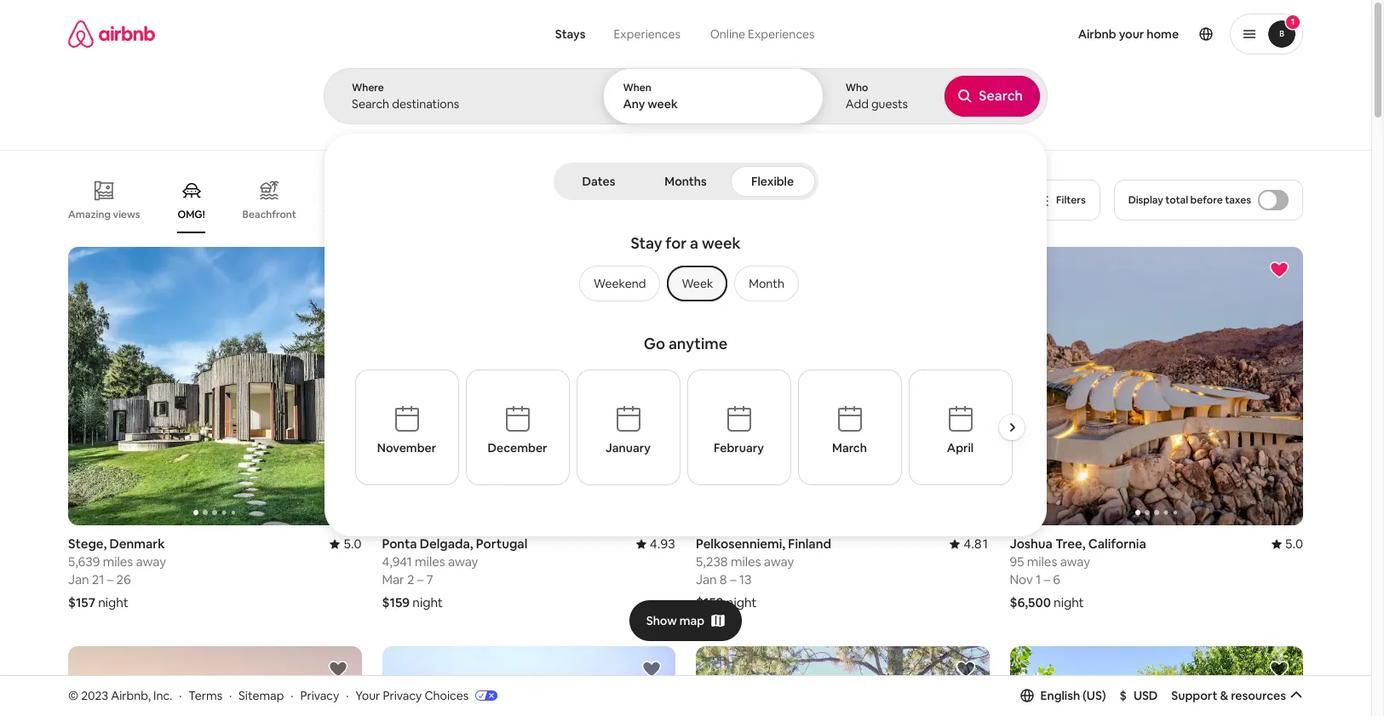 Task type: vqa. For each thing, say whether or not it's contained in the screenshot.
DELGADA,
yes



Task type: describe. For each thing, give the bounding box(es) containing it.
a
[[690, 233, 699, 253]]

sitemap link
[[239, 688, 284, 703]]

airbnb your home link
[[1068, 16, 1190, 52]]

2023
[[81, 688, 108, 703]]

airbnb,
[[111, 688, 151, 703]]

week
[[682, 276, 713, 291]]

8
[[720, 572, 727, 588]]

portugal
[[476, 536, 528, 552]]

&
[[1221, 688, 1229, 704]]

4.81
[[964, 536, 990, 552]]

guests
[[872, 96, 908, 112]]

march button
[[798, 370, 902, 486]]

stays
[[555, 26, 586, 42]]

online experiences link
[[695, 17, 830, 51]]

– inside stege, denmark 5,639 miles away jan 21 – 26 $157 night
[[107, 572, 114, 588]]

1 privacy from the left
[[300, 688, 339, 703]]

5,639
[[68, 554, 100, 570]]

amazing
[[68, 208, 111, 221]]

experiences inside button
[[614, 26, 681, 42]]

1 inside joshua tree, california 95 miles away nov 1 – 6 $6,500 night
[[1036, 572, 1041, 588]]

month
[[749, 276, 785, 291]]

26
[[116, 572, 131, 588]]

– inside pelkosenniemi, finland 5,238 miles away jan 8 – 13 $159 night
[[730, 572, 737, 588]]

4.93 out of 5 average rating image
[[636, 536, 676, 552]]

joshua
[[1010, 536, 1053, 552]]

amazing views
[[68, 208, 140, 221]]

tab list inside "stays" tab panel
[[557, 163, 815, 200]]

©
[[68, 688, 78, 703]]

display total before taxes
[[1129, 193, 1252, 207]]

away inside pelkosenniemi, finland 5,238 miles away jan 8 – 13 $159 night
[[764, 554, 794, 570]]

display total before taxes button
[[1114, 180, 1304, 221]]

ponta delgada, portugal 4,941 miles away mar 2 – 7 $159 night
[[382, 536, 528, 611]]

jan for jan 21 – 26
[[68, 572, 89, 588]]

flexible button
[[731, 166, 815, 197]]

beachfront
[[243, 208, 296, 222]]

mar
[[382, 572, 404, 588]]

go
[[644, 334, 666, 354]]

english
[[1041, 688, 1081, 704]]

what can we help you find? tab list
[[542, 17, 695, 51]]

4,941
[[382, 554, 412, 570]]

dates
[[582, 174, 616, 189]]

january button
[[576, 370, 680, 486]]

5,238
[[696, 554, 728, 570]]

who add guests
[[846, 81, 908, 112]]

online
[[710, 26, 746, 42]]

when
[[623, 81, 652, 95]]

(us)
[[1083, 688, 1106, 704]]

total
[[1166, 193, 1189, 207]]

nov
[[1010, 572, 1033, 588]]

denmark
[[110, 536, 165, 552]]

show
[[647, 613, 677, 629]]

sitemap
[[239, 688, 284, 703]]

january
[[606, 441, 651, 456]]

taxes
[[1225, 193, 1252, 207]]

online experiences
[[710, 26, 815, 42]]

night inside joshua tree, california 95 miles away nov 1 – 6 $6,500 night
[[1054, 595, 1084, 611]]

add to wishlist: bend, oregon image
[[956, 660, 976, 680]]

add to wishlist: cedar city, utah image
[[1270, 660, 1290, 680]]

group containing amazing views
[[68, 167, 1012, 233]]

95
[[1010, 554, 1025, 570]]

home
[[1147, 26, 1179, 42]]

tree,
[[1056, 536, 1086, 552]]

terms · sitemap · privacy
[[189, 688, 339, 703]]

airbnb
[[1078, 26, 1117, 42]]

week inside the when any week
[[648, 96, 678, 112]]

support & resources button
[[1172, 688, 1304, 704]]

flexible
[[751, 174, 794, 189]]

add to wishlist: ponta delgada, portugal image
[[642, 260, 662, 280]]

$6,500
[[1010, 595, 1051, 611]]

profile element
[[856, 0, 1304, 68]]

– inside ponta delgada, portugal 4,941 miles away mar 2 – 7 $159 night
[[417, 572, 424, 588]]

go anytime group
[[355, 327, 1032, 515]]

dates button
[[557, 166, 641, 197]]

stay
[[631, 233, 663, 253]]

months button
[[645, 166, 727, 197]]

$159 inside pelkosenniemi, finland 5,238 miles away jan 8 – 13 $159 night
[[696, 595, 724, 611]]

4.93
[[650, 536, 676, 552]]

go anytime
[[644, 334, 728, 354]]

miles inside stege, denmark 5,639 miles away jan 21 – 26 $157 night
[[103, 554, 133, 570]]

5.0 for stege, denmark 5,639 miles away jan 21 – 26 $157 night
[[344, 536, 362, 552]]

add
[[846, 96, 869, 112]]

add to wishlist: phoenix, arizona image
[[328, 660, 348, 680]]

group inside stay for a week group
[[573, 266, 799, 302]]

3 · from the left
[[291, 688, 294, 703]]

anytime
[[669, 334, 728, 354]]

november button
[[355, 370, 459, 486]]

2
[[407, 572, 414, 588]]

5.0 out of 5 average rating image for stege, denmark 5,639 miles away jan 21 – 26 $157 night
[[330, 536, 362, 552]]

finland
[[788, 536, 832, 552]]

months
[[665, 174, 707, 189]]

pelkosenniemi, finland 5,238 miles away jan 8 – 13 $159 night
[[696, 536, 832, 611]]

away inside stege, denmark 5,639 miles away jan 21 – 26 $157 night
[[136, 554, 166, 570]]



Task type: locate. For each thing, give the bounding box(es) containing it.
2 away from the left
[[448, 554, 478, 570]]

4 · from the left
[[346, 688, 349, 703]]

$
[[1120, 688, 1127, 704]]

Where field
[[352, 96, 575, 112]]

4 miles from the left
[[1027, 554, 1058, 570]]

0 horizontal spatial privacy
[[300, 688, 339, 703]]

show map button
[[629, 600, 742, 641]]

$159 inside ponta delgada, portugal 4,941 miles away mar 2 – 7 $159 night
[[382, 595, 410, 611]]

· left privacy link
[[291, 688, 294, 703]]

6
[[1053, 572, 1061, 588]]

1 inside 'dropdown button'
[[1292, 16, 1295, 27]]

1 vertical spatial week
[[702, 233, 741, 253]]

add to wishlist: roswell, new mexico image
[[642, 660, 662, 680]]

tab list
[[557, 163, 815, 200]]

4 away from the left
[[1061, 554, 1091, 570]]

1 jan from the left
[[68, 572, 89, 588]]

1 $159 from the left
[[382, 595, 410, 611]]

away inside ponta delgada, portugal 4,941 miles away mar 2 – 7 $159 night
[[448, 554, 478, 570]]

0 horizontal spatial 5.0 out of 5 average rating image
[[330, 536, 362, 552]]

away down denmark
[[136, 554, 166, 570]]

0 horizontal spatial experiences
[[614, 26, 681, 42]]

2 5.0 out of 5 average rating image from the left
[[1272, 536, 1304, 552]]

4.81 out of 5 average rating image
[[950, 536, 990, 552]]

1 experiences from the left
[[614, 26, 681, 42]]

$159 up map
[[696, 595, 724, 611]]

miles inside joshua tree, california 95 miles away nov 1 – 6 $6,500 night
[[1027, 554, 1058, 570]]

for
[[666, 233, 687, 253]]

1 miles from the left
[[103, 554, 133, 570]]

0 vertical spatial week
[[648, 96, 678, 112]]

your privacy choices
[[356, 688, 469, 703]]

choices
[[425, 688, 469, 703]]

1 horizontal spatial 5.0 out of 5 average rating image
[[1272, 536, 1304, 552]]

support & resources
[[1172, 688, 1287, 704]]

1 night from the left
[[98, 595, 128, 611]]

usd
[[1134, 688, 1158, 704]]

miles inside pelkosenniemi, finland 5,238 miles away jan 8 – 13 $159 night
[[731, 554, 761, 570]]

miles up the 13
[[731, 554, 761, 570]]

jan left 8
[[696, 572, 717, 588]]

group
[[68, 167, 1012, 233], [68, 247, 362, 526], [382, 247, 676, 526], [696, 247, 990, 526], [1010, 247, 1304, 526], [573, 266, 799, 302], [68, 647, 362, 717], [382, 647, 676, 717], [696, 647, 990, 717], [1010, 647, 1304, 717]]

3 away from the left
[[764, 554, 794, 570]]

joshua tree, california 95 miles away nov 1 – 6 $6,500 night
[[1010, 536, 1147, 611]]

map
[[680, 613, 705, 629]]

2 jan from the left
[[696, 572, 717, 588]]

december
[[488, 441, 547, 456]]

stays tab panel
[[324, 68, 1048, 537]]

5.0 for joshua tree, california 95 miles away nov 1 – 6 $6,500 night
[[1286, 536, 1304, 552]]

omg!
[[178, 208, 205, 222]]

7
[[426, 572, 433, 588]]

show map
[[647, 613, 705, 629]]

night down 6
[[1054, 595, 1084, 611]]

0 horizontal spatial jan
[[68, 572, 89, 588]]

away down tree, at the bottom right of the page
[[1061, 554, 1091, 570]]

5.0 out of 5 average rating image for joshua tree, california 95 miles away nov 1 – 6 $6,500 night
[[1272, 536, 1304, 552]]

– left 6
[[1044, 572, 1051, 588]]

night inside pelkosenniemi, finland 5,238 miles away jan 8 – 13 $159 night
[[727, 595, 757, 611]]

weekend
[[594, 276, 646, 291]]

2 experiences from the left
[[748, 26, 815, 42]]

inc.
[[153, 688, 172, 703]]

3 miles from the left
[[731, 554, 761, 570]]

night inside ponta delgada, portugal 4,941 miles away mar 2 – 7 $159 night
[[413, 595, 443, 611]]

filters button
[[1022, 180, 1101, 221]]

1 horizontal spatial privacy
[[383, 688, 422, 703]]

4 night from the left
[[1054, 595, 1084, 611]]

3 night from the left
[[727, 595, 757, 611]]

2 night from the left
[[413, 595, 443, 611]]

experiences up when
[[614, 26, 681, 42]]

–
[[107, 572, 114, 588], [417, 572, 424, 588], [730, 572, 737, 588], [1044, 572, 1051, 588]]

2 miles from the left
[[415, 554, 445, 570]]

where
[[352, 81, 384, 95]]

miles down joshua
[[1027, 554, 1058, 570]]

privacy down add to wishlist: phoenix, arizona icon
[[300, 688, 339, 703]]

stay for a week
[[631, 233, 741, 253]]

– right 8
[[730, 572, 737, 588]]

1 away from the left
[[136, 554, 166, 570]]

filters
[[1057, 193, 1086, 207]]

1
[[1292, 16, 1295, 27], [1036, 572, 1041, 588]]

before
[[1191, 193, 1223, 207]]

0 horizontal spatial week
[[648, 96, 678, 112]]

1 horizontal spatial jan
[[696, 572, 717, 588]]

your privacy choices link
[[356, 688, 498, 705]]

$159
[[382, 595, 410, 611], [696, 595, 724, 611]]

jan inside stege, denmark 5,639 miles away jan 21 – 26 $157 night
[[68, 572, 89, 588]]

0 horizontal spatial 5.0
[[344, 536, 362, 552]]

1 horizontal spatial experiences
[[748, 26, 815, 42]]

when any week
[[623, 81, 678, 112]]

night inside stege, denmark 5,639 miles away jan 21 – 26 $157 night
[[98, 595, 128, 611]]

4 – from the left
[[1044, 572, 1051, 588]]

$159 down mar
[[382, 595, 410, 611]]

1 – from the left
[[107, 572, 114, 588]]

2 5.0 from the left
[[1286, 536, 1304, 552]]

· right terms
[[229, 688, 232, 703]]

0 horizontal spatial 1
[[1036, 572, 1041, 588]]

week right any
[[648, 96, 678, 112]]

windmills
[[324, 208, 371, 222]]

stays button
[[542, 17, 599, 51]]

november
[[377, 441, 436, 456]]

$ usd
[[1120, 688, 1158, 704]]

0 horizontal spatial $159
[[382, 595, 410, 611]]

away inside joshua tree, california 95 miles away nov 1 – 6 $6,500 night
[[1061, 554, 1091, 570]]

2 · from the left
[[229, 688, 232, 703]]

None search field
[[324, 0, 1048, 537]]

privacy
[[300, 688, 339, 703], [383, 688, 422, 703]]

stege, denmark 5,639 miles away jan 21 – 26 $157 night
[[68, 536, 166, 611]]

delgada,
[[420, 536, 473, 552]]

ponta
[[382, 536, 417, 552]]

·
[[179, 688, 182, 703], [229, 688, 232, 703], [291, 688, 294, 703], [346, 688, 349, 703]]

jan inside pelkosenniemi, finland 5,238 miles away jan 8 – 13 $159 night
[[696, 572, 717, 588]]

experiences
[[614, 26, 681, 42], [748, 26, 815, 42]]

2 – from the left
[[417, 572, 424, 588]]

5.0
[[344, 536, 362, 552], [1286, 536, 1304, 552]]

1 5.0 out of 5 average rating image from the left
[[330, 536, 362, 552]]

· left your
[[346, 688, 349, 703]]

5.0 out of 5 average rating image
[[330, 536, 362, 552], [1272, 536, 1304, 552]]

miles up 7
[[415, 554, 445, 570]]

your
[[1119, 26, 1145, 42]]

privacy link
[[300, 688, 339, 703]]

airbnb your home
[[1078, 26, 1179, 42]]

– left 7
[[417, 572, 424, 588]]

1 · from the left
[[179, 688, 182, 703]]

your
[[356, 688, 380, 703]]

away down "delgada,"
[[448, 554, 478, 570]]

terms
[[189, 688, 222, 703]]

week
[[648, 96, 678, 112], [702, 233, 741, 253]]

– right 21 on the left of the page
[[107, 572, 114, 588]]

© 2023 airbnb, inc. ·
[[68, 688, 182, 703]]

1 horizontal spatial 5.0
[[1286, 536, 1304, 552]]

group containing weekend
[[573, 266, 799, 302]]

week right a
[[702, 233, 741, 253]]

– inside joshua tree, california 95 miles away nov 1 – 6 $6,500 night
[[1044, 572, 1051, 588]]

week inside group
[[702, 233, 741, 253]]

none search field containing stay for a week
[[324, 0, 1048, 537]]

tab list containing dates
[[557, 163, 815, 200]]

miles inside ponta delgada, portugal 4,941 miles away mar 2 – 7 $159 night
[[415, 554, 445, 570]]

1 button
[[1230, 14, 1304, 55]]

privacy right your
[[383, 688, 422, 703]]

stay for a week group
[[409, 227, 963, 327]]

21
[[92, 572, 104, 588]]

april button
[[909, 370, 1013, 486]]

2 privacy from the left
[[383, 688, 422, 703]]

march
[[833, 441, 867, 456]]

1 vertical spatial 1
[[1036, 572, 1041, 588]]

jan for jan 8 – 13
[[696, 572, 717, 588]]

february button
[[687, 370, 791, 486]]

remove from wishlist: joshua tree, california image
[[1270, 260, 1290, 280]]

1 horizontal spatial week
[[702, 233, 741, 253]]

english (us) button
[[1020, 688, 1106, 704]]

pelkosenniemi,
[[696, 536, 786, 552]]

experiences right online at top
[[748, 26, 815, 42]]

jan
[[68, 572, 89, 588], [696, 572, 717, 588]]

13
[[739, 572, 752, 588]]

miles
[[103, 554, 133, 570], [415, 554, 445, 570], [731, 554, 761, 570], [1027, 554, 1058, 570]]

away down finland
[[764, 554, 794, 570]]

april
[[947, 441, 974, 456]]

who
[[846, 81, 869, 95]]

0 vertical spatial 1
[[1292, 16, 1295, 27]]

night
[[98, 595, 128, 611], [413, 595, 443, 611], [727, 595, 757, 611], [1054, 595, 1084, 611]]

night down 26
[[98, 595, 128, 611]]

jan down 5,639
[[68, 572, 89, 588]]

1 horizontal spatial $159
[[696, 595, 724, 611]]

february
[[714, 441, 764, 456]]

terms link
[[189, 688, 222, 703]]

3 – from the left
[[730, 572, 737, 588]]

1 horizontal spatial 1
[[1292, 16, 1295, 27]]

night down the 13
[[727, 595, 757, 611]]

1 5.0 from the left
[[344, 536, 362, 552]]

miles up 26
[[103, 554, 133, 570]]

· right inc.
[[179, 688, 182, 703]]

stege,
[[68, 536, 107, 552]]

2 $159 from the left
[[696, 595, 724, 611]]

any
[[623, 96, 645, 112]]

night down 7
[[413, 595, 443, 611]]



